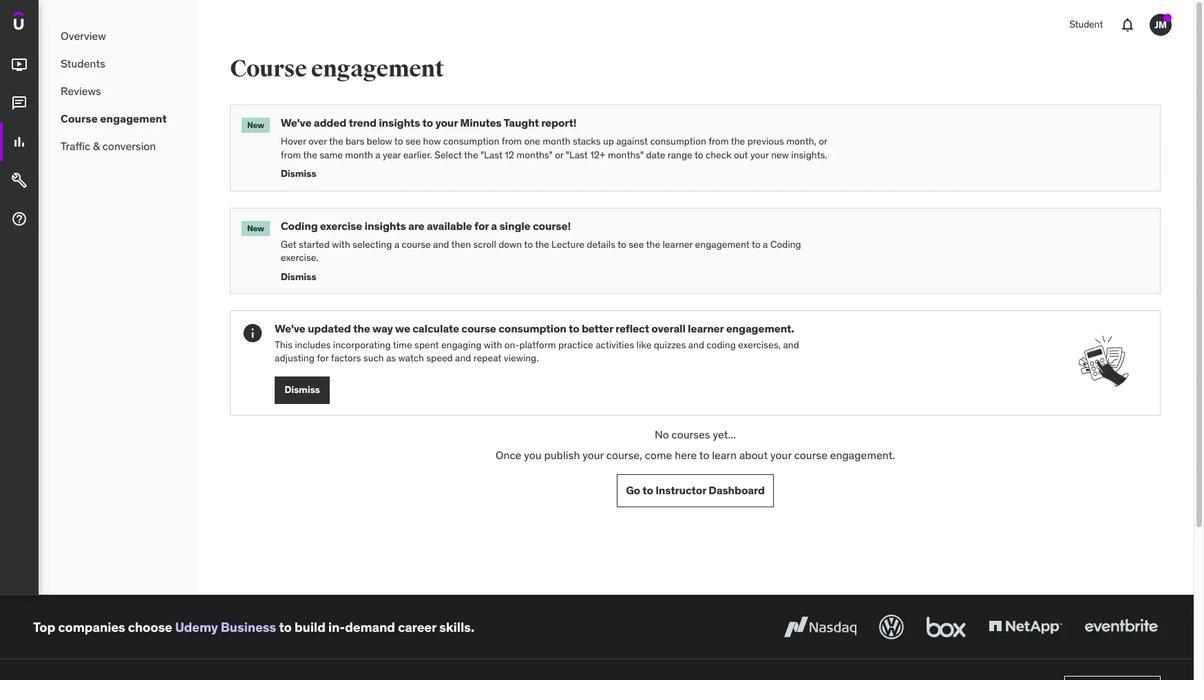 Task type: locate. For each thing, give the bounding box(es) containing it.
2 medium image from the top
[[11, 95, 28, 112]]

speed
[[426, 352, 453, 364]]

12+
[[590, 149, 606, 161]]

traffic & conversion
[[61, 139, 156, 153]]

0 horizontal spatial engagement
[[100, 111, 167, 125]]

0 vertical spatial dismiss
[[281, 167, 316, 180]]

single
[[500, 219, 531, 233]]

1 horizontal spatial engagement
[[311, 54, 444, 83]]

1 horizontal spatial coding
[[771, 238, 801, 251]]

month down report!
[[543, 135, 571, 148]]

dismiss down hover
[[281, 167, 316, 180]]

on-
[[505, 339, 520, 351]]

see inside we've added trend insights to your minutes taught report! hover over the bars below to see how consumption from one month stacks up against consumption from the previous month, or from the same month a year earlier. select the "last 12 months" or "last 12+ months" date range to check out your new insights. dismiss
[[406, 135, 421, 148]]

1 vertical spatial learner
[[688, 322, 724, 336]]

minutes
[[460, 116, 502, 129]]

the up "out"
[[731, 135, 745, 148]]

insights up selecting
[[365, 219, 406, 233]]

1 vertical spatial course
[[462, 322, 496, 336]]

stacks
[[573, 135, 601, 148]]

once you publish your course, come here to learn about your course engagement.
[[496, 448, 895, 462]]

calculate
[[413, 322, 459, 336]]

such
[[364, 352, 384, 364]]

dismiss button for report!
[[281, 162, 1149, 180]]

1 vertical spatial insights
[[365, 219, 406, 233]]

student link
[[1062, 8, 1112, 41]]

1 vertical spatial engagement.
[[830, 448, 895, 462]]

better
[[582, 322, 613, 336]]

the
[[329, 135, 343, 148], [731, 135, 745, 148], [303, 149, 317, 161], [464, 149, 478, 161], [535, 238, 549, 251], [646, 238, 661, 251], [353, 322, 370, 336]]

insights.
[[792, 149, 828, 161]]

insights up "below"
[[379, 116, 420, 129]]

no
[[655, 427, 669, 441]]

we've inside we've added trend insights to your minutes taught report! hover over the bars below to see how consumption from one month stacks up against consumption from the previous month, or from the same month a year earlier. select the "last 12 months" or "last 12+ months" date range to check out your new insights. dismiss
[[281, 116, 312, 129]]

new
[[771, 149, 789, 161]]

0 horizontal spatial see
[[406, 135, 421, 148]]

learner
[[663, 238, 693, 251], [688, 322, 724, 336]]

your down previous
[[751, 149, 769, 161]]

2 vertical spatial medium image
[[11, 172, 28, 189]]

0 vertical spatial see
[[406, 135, 421, 148]]

engagement
[[311, 54, 444, 83], [100, 111, 167, 125], [695, 238, 750, 251]]

1 vertical spatial dismiss
[[281, 270, 316, 283]]

this
[[275, 339, 293, 351]]

0 vertical spatial insights
[[379, 116, 420, 129]]

are
[[408, 219, 425, 233]]

repeat
[[474, 352, 502, 364]]

with inside we've updated the way we calculate course consumption to better reflect overall learner engagement. this includes incorporating time spent engaging with on-platform practice activities like quizzes and coding exercises, and adjusting for factors such as watch speed and repeat viewing.
[[484, 339, 502, 351]]

0 horizontal spatial course engagement
[[61, 111, 167, 125]]

0 horizontal spatial course
[[61, 111, 98, 125]]

month down bars
[[345, 149, 373, 161]]

with down exercise
[[332, 238, 350, 251]]

0 horizontal spatial with
[[332, 238, 350, 251]]

1 vertical spatial course engagement
[[61, 111, 167, 125]]

engagement inside coding exercise insights are available for a single course! get started with selecting a course and then scroll down to the lecture details to see the learner engagement to a coding exercise. dismiss
[[695, 238, 750, 251]]

nasdaq image
[[781, 612, 860, 643]]

for up scroll
[[475, 219, 489, 233]]

1 medium image from the top
[[11, 134, 28, 150]]

see up "earlier."
[[406, 135, 421, 148]]

months" down the against
[[608, 149, 644, 161]]

0 vertical spatial engagement.
[[726, 322, 795, 336]]

1 horizontal spatial or
[[819, 135, 828, 148]]

engaging
[[441, 339, 482, 351]]

updated
[[308, 322, 351, 336]]

learn
[[712, 448, 737, 462]]

quizzes
[[654, 339, 686, 351]]

0 horizontal spatial coding
[[281, 219, 318, 233]]

for inside we've updated the way we calculate course consumption to better reflect overall learner engagement. this includes incorporating time spent engaging with on-platform practice activities like quizzes and coding exercises, and adjusting for factors such as watch speed and repeat viewing.
[[317, 352, 329, 364]]

1 vertical spatial dismiss button
[[281, 265, 1149, 283]]

from up 12
[[502, 135, 522, 148]]

exercise
[[320, 219, 362, 233]]

bars
[[346, 135, 364, 148]]

started
[[299, 238, 330, 251]]

and left then
[[433, 238, 449, 251]]

0 horizontal spatial engagement.
[[726, 322, 795, 336]]

dismiss down 'adjusting'
[[285, 384, 320, 396]]

coding
[[707, 339, 736, 351]]

3 medium image from the top
[[11, 172, 28, 189]]

your
[[436, 116, 458, 129], [751, 149, 769, 161], [583, 448, 604, 462], [771, 448, 792, 462]]

0 horizontal spatial for
[[317, 352, 329, 364]]

0 vertical spatial we've
[[281, 116, 312, 129]]

0 vertical spatial learner
[[663, 238, 693, 251]]

viewing.
[[504, 352, 539, 364]]

0 vertical spatial course engagement
[[230, 54, 444, 83]]

from up check
[[709, 135, 729, 148]]

students
[[61, 56, 105, 70]]

1 horizontal spatial month
[[543, 135, 571, 148]]

medium image
[[11, 134, 28, 150], [11, 211, 28, 227]]

2 vertical spatial dismiss button
[[275, 377, 330, 404]]

1 horizontal spatial for
[[475, 219, 489, 233]]

select
[[435, 149, 462, 161]]

1 new from the top
[[247, 120, 264, 130]]

from down hover
[[281, 149, 301, 161]]

"last down stacks
[[566, 149, 588, 161]]

jm link
[[1145, 8, 1178, 41]]

course engagement down reviews link
[[61, 111, 167, 125]]

0 vertical spatial for
[[475, 219, 489, 233]]

12
[[505, 149, 514, 161]]

netapp image
[[986, 612, 1065, 643]]

or
[[819, 135, 828, 148], [555, 149, 564, 161]]

1 vertical spatial with
[[484, 339, 502, 351]]

1 horizontal spatial months"
[[608, 149, 644, 161]]

1 horizontal spatial with
[[484, 339, 502, 351]]

1 horizontal spatial see
[[629, 238, 644, 251]]

coding
[[281, 219, 318, 233], [771, 238, 801, 251]]

0 vertical spatial new
[[247, 120, 264, 130]]

1 vertical spatial we've
[[275, 322, 305, 336]]

0 vertical spatial engagement
[[311, 54, 444, 83]]

for inside coding exercise insights are available for a single course! get started with selecting a course and then scroll down to the lecture details to see the learner engagement to a coding exercise. dismiss
[[475, 219, 489, 233]]

0 horizontal spatial months"
[[517, 149, 553, 161]]

how
[[423, 135, 441, 148]]

come
[[645, 448, 672, 462]]

learner inside coding exercise insights are available for a single course! get started with selecting a course and then scroll down to the lecture details to see the learner engagement to a coding exercise. dismiss
[[663, 238, 693, 251]]

1 horizontal spatial course
[[230, 54, 307, 83]]

udemy business link
[[175, 619, 276, 635]]

dismiss button
[[281, 162, 1149, 180], [281, 265, 1149, 283], [275, 377, 330, 404]]

0 horizontal spatial or
[[555, 149, 564, 161]]

course engagement up added
[[230, 54, 444, 83]]

0 vertical spatial course
[[402, 238, 431, 251]]

a
[[375, 149, 381, 161], [491, 219, 497, 233], [394, 238, 399, 251], [763, 238, 768, 251]]

1 vertical spatial new
[[247, 223, 264, 233]]

includes
[[295, 339, 331, 351]]

1 vertical spatial for
[[317, 352, 329, 364]]

see
[[406, 135, 421, 148], [629, 238, 644, 251]]

0 vertical spatial or
[[819, 135, 828, 148]]

1 vertical spatial month
[[345, 149, 373, 161]]

coding exercise insights are available for a single course! get started with selecting a course and then scroll down to the lecture details to see the learner engagement to a coding exercise. dismiss
[[281, 219, 801, 283]]

the right the 'select'
[[464, 149, 478, 161]]

months" down one
[[517, 149, 553, 161]]

publish
[[544, 448, 580, 462]]

1 vertical spatial medium image
[[11, 211, 28, 227]]

box image
[[924, 612, 970, 643]]

jm
[[1155, 18, 1167, 31]]

consumption
[[443, 135, 500, 148], [650, 135, 707, 148], [499, 322, 567, 336]]

we've up hover
[[281, 116, 312, 129]]

skills.
[[439, 619, 475, 635]]

with up "repeat" in the left of the page
[[484, 339, 502, 351]]

2 horizontal spatial course
[[795, 448, 828, 462]]

0 vertical spatial medium image
[[11, 134, 28, 150]]

0 horizontal spatial from
[[281, 149, 301, 161]]

the inside we've updated the way we calculate course consumption to better reflect overall learner engagement. this includes incorporating time spent engaging with on-platform practice activities like quizzes and coding exercises, and adjusting for factors such as watch speed and repeat viewing.
[[353, 322, 370, 336]]

1 vertical spatial course
[[61, 111, 98, 125]]

the up the incorporating
[[353, 322, 370, 336]]

1 vertical spatial see
[[629, 238, 644, 251]]

0 horizontal spatial course
[[402, 238, 431, 251]]

factors
[[331, 352, 361, 364]]

course down the are
[[402, 238, 431, 251]]

we've for updated
[[275, 322, 305, 336]]

get
[[281, 238, 297, 251]]

2 medium image from the top
[[11, 211, 28, 227]]

or up insights.
[[819, 135, 828, 148]]

then
[[451, 238, 471, 251]]

insights
[[379, 116, 420, 129], [365, 219, 406, 233]]

"last
[[481, 149, 503, 161], [566, 149, 588, 161]]

go
[[626, 483, 640, 497]]

2 new from the top
[[247, 223, 264, 233]]

1 vertical spatial medium image
[[11, 95, 28, 112]]

2 vertical spatial dismiss
[[285, 384, 320, 396]]

dismiss down exercise.
[[281, 270, 316, 283]]

incorporating
[[333, 339, 391, 351]]

the down course!
[[535, 238, 549, 251]]

2 horizontal spatial engagement
[[695, 238, 750, 251]]

insights inside we've added trend insights to your minutes taught report! hover over the bars below to see how consumption from one month stacks up against consumption from the previous month, or from the same month a year earlier. select the "last 12 months" or "last 12+ months" date range to check out your new insights. dismiss
[[379, 116, 420, 129]]

new
[[247, 120, 264, 130], [247, 223, 264, 233]]

1 horizontal spatial course
[[462, 322, 496, 336]]

out
[[734, 149, 748, 161]]

we've
[[281, 116, 312, 129], [275, 322, 305, 336]]

traffic & conversion link
[[39, 132, 197, 160]]

0 vertical spatial medium image
[[11, 57, 28, 73]]

about
[[740, 448, 768, 462]]

"last left 12
[[481, 149, 503, 161]]

and
[[433, 238, 449, 251], [688, 339, 705, 351], [783, 339, 799, 351], [455, 352, 471, 364]]

course!
[[533, 219, 571, 233]]

we've inside we've updated the way we calculate course consumption to better reflect overall learner engagement. this includes incorporating time spent engaging with on-platform practice activities like quizzes and coding exercises, and adjusting for factors such as watch speed and repeat viewing.
[[275, 322, 305, 336]]

1 medium image from the top
[[11, 57, 28, 73]]

1 vertical spatial or
[[555, 149, 564, 161]]

course right the about
[[795, 448, 828, 462]]

platform
[[520, 339, 556, 351]]

year
[[383, 149, 401, 161]]

0 vertical spatial with
[[332, 238, 350, 251]]

demand
[[345, 619, 395, 635]]

consumption up range
[[650, 135, 707, 148]]

see inside coding exercise insights are available for a single course! get started with selecting a course and then scroll down to the lecture details to see the learner engagement to a coding exercise. dismiss
[[629, 238, 644, 251]]

course inside we've updated the way we calculate course consumption to better reflect overall learner engagement. this includes incorporating time spent engaging with on-platform practice activities like quizzes and coding exercises, and adjusting for factors such as watch speed and repeat viewing.
[[462, 322, 496, 336]]

course up engaging
[[462, 322, 496, 336]]

engagement.
[[726, 322, 795, 336], [830, 448, 895, 462]]

earlier.
[[403, 149, 432, 161]]

and left "coding"
[[688, 339, 705, 351]]

hover
[[281, 135, 306, 148]]

selecting
[[353, 238, 392, 251]]

top companies choose udemy business to build in-demand career skills.
[[33, 619, 475, 635]]

1 horizontal spatial "last
[[566, 149, 588, 161]]

insights inside coding exercise insights are available for a single course! get started with selecting a course and then scroll down to the lecture details to see the learner engagement to a coding exercise. dismiss
[[365, 219, 406, 233]]

1 horizontal spatial course engagement
[[230, 54, 444, 83]]

consumption up platform
[[499, 322, 567, 336]]

0 vertical spatial month
[[543, 135, 571, 148]]

or down report!
[[555, 149, 564, 161]]

0 horizontal spatial "last
[[481, 149, 503, 161]]

medium image
[[11, 57, 28, 73], [11, 95, 28, 112], [11, 172, 28, 189]]

you have alerts image
[[1164, 14, 1172, 22]]

and down engaging
[[455, 352, 471, 364]]

see right details
[[629, 238, 644, 251]]

for down the includes
[[317, 352, 329, 364]]

we've up this
[[275, 322, 305, 336]]

2 vertical spatial engagement
[[695, 238, 750, 251]]

one
[[524, 135, 540, 148]]

0 vertical spatial dismiss button
[[281, 162, 1149, 180]]

details
[[587, 238, 616, 251]]

consumption inside we've updated the way we calculate course consumption to better reflect overall learner engagement. this includes incorporating time spent engaging with on-platform practice activities like quizzes and coding exercises, and adjusting for factors such as watch speed and repeat viewing.
[[499, 322, 567, 336]]



Task type: describe. For each thing, give the bounding box(es) containing it.
exercise.
[[281, 252, 319, 264]]

1 vertical spatial coding
[[771, 238, 801, 251]]

overview link
[[39, 22, 197, 50]]

in-
[[328, 619, 345, 635]]

go to instructor dashboard
[[626, 483, 765, 497]]

range
[[668, 149, 693, 161]]

dashboard
[[709, 483, 765, 497]]

2 months" from the left
[[608, 149, 644, 161]]

available
[[427, 219, 472, 233]]

once
[[496, 448, 522, 462]]

date
[[646, 149, 666, 161]]

2 horizontal spatial from
[[709, 135, 729, 148]]

career
[[398, 619, 437, 635]]

build
[[295, 619, 326, 635]]

no courses yet...
[[655, 427, 736, 441]]

adjusting
[[275, 352, 315, 364]]

1 horizontal spatial from
[[502, 135, 522, 148]]

exercises,
[[738, 339, 781, 351]]

overall
[[652, 322, 686, 336]]

added
[[314, 116, 346, 129]]

instructor
[[656, 483, 707, 497]]

dismiss button for course!
[[281, 265, 1149, 283]]

conversion
[[102, 139, 156, 153]]

student
[[1070, 18, 1103, 30]]

the right details
[[646, 238, 661, 251]]

course inside course engagement link
[[61, 111, 98, 125]]

practice
[[558, 339, 594, 351]]

reviews
[[61, 84, 101, 98]]

down
[[499, 238, 522, 251]]

engagement. inside we've updated the way we calculate course consumption to better reflect overall learner engagement. this includes incorporating time spent engaging with on-platform practice activities like quizzes and coding exercises, and adjusting for factors such as watch speed and repeat viewing.
[[726, 322, 795, 336]]

your up how
[[436, 116, 458, 129]]

report!
[[541, 116, 577, 129]]

0 horizontal spatial month
[[345, 149, 373, 161]]

traffic
[[61, 139, 90, 153]]

watch
[[398, 352, 424, 364]]

as
[[386, 352, 396, 364]]

course inside coding exercise insights are available for a single course! get started with selecting a course and then scroll down to the lecture details to see the learner engagement to a coding exercise. dismiss
[[402, 238, 431, 251]]

companies
[[58, 619, 125, 635]]

top
[[33, 619, 55, 635]]

taught
[[504, 116, 539, 129]]

we've added trend insights to your minutes taught report! hover over the bars below to see how consumption from one month stacks up against consumption from the previous month, or from the same month a year earlier. select the "last 12 months" or "last 12+ months" date range to check out your new insights. dismiss
[[281, 116, 828, 180]]

below
[[367, 135, 392, 148]]

new for we've
[[247, 120, 264, 130]]

go to instructor dashboard link
[[617, 474, 774, 507]]

trend
[[349, 116, 377, 129]]

way
[[373, 322, 393, 336]]

2 vertical spatial course
[[795, 448, 828, 462]]

we've for added
[[281, 116, 312, 129]]

2 "last from the left
[[566, 149, 588, 161]]

we've updated the way we calculate course consumption to better reflect overall learner engagement. this includes incorporating time spent engaging with on-platform practice activities like quizzes and coding exercises, and adjusting for factors such as watch speed and repeat viewing.
[[275, 322, 799, 364]]

lecture
[[552, 238, 585, 251]]

activities
[[596, 339, 634, 351]]

eventbrite image
[[1082, 612, 1161, 643]]

scroll
[[473, 238, 496, 251]]

over
[[309, 135, 327, 148]]

we
[[395, 322, 410, 336]]

and right exercises,
[[783, 339, 799, 351]]

course,
[[607, 448, 642, 462]]

1 vertical spatial engagement
[[100, 111, 167, 125]]

dismiss inside coding exercise insights are available for a single course! get started with selecting a course and then scroll down to the lecture details to see the learner engagement to a coding exercise. dismiss
[[281, 270, 316, 283]]

check
[[706, 149, 732, 161]]

month,
[[787, 135, 817, 148]]

notifications image
[[1120, 17, 1136, 33]]

your right "publish"
[[583, 448, 604, 462]]

1 months" from the left
[[517, 149, 553, 161]]

to inside we've updated the way we calculate course consumption to better reflect overall learner engagement. this includes incorporating time spent engaging with on-platform practice activities like quizzes and coding exercises, and adjusting for factors such as watch speed and repeat viewing.
[[569, 322, 580, 336]]

course engagement link
[[39, 105, 197, 132]]

a inside we've added trend insights to your minutes taught report! hover over the bars below to see how consumption from one month stacks up against consumption from the previous month, or from the same month a year earlier. select the "last 12 months" or "last 12+ months" date range to check out your new insights. dismiss
[[375, 149, 381, 161]]

previous
[[748, 135, 784, 148]]

1 horizontal spatial engagement.
[[830, 448, 895, 462]]

and inside coding exercise insights are available for a single course! get started with selecting a course and then scroll down to the lecture details to see the learner engagement to a coding exercise. dismiss
[[433, 238, 449, 251]]

same
[[320, 149, 343, 161]]

dismiss inside we've added trend insights to your minutes taught report! hover over the bars below to see how consumption from one month stacks up against consumption from the previous month, or from the same month a year earlier. select the "last 12 months" or "last 12+ months" date range to check out your new insights. dismiss
[[281, 167, 316, 180]]

dismiss inside button
[[285, 384, 320, 396]]

the down over
[[303, 149, 317, 161]]

new for coding
[[247, 223, 264, 233]]

0 vertical spatial course
[[230, 54, 307, 83]]

with inside coding exercise insights are available for a single course! get started with selecting a course and then scroll down to the lecture details to see the learner engagement to a coding exercise. dismiss
[[332, 238, 350, 251]]

the up same on the left of page
[[329, 135, 343, 148]]

udemy
[[175, 619, 218, 635]]

learner inside we've updated the way we calculate course consumption to better reflect overall learner engagement. this includes incorporating time spent engaging with on-platform practice activities like quizzes and coding exercises, and adjusting for factors such as watch speed and repeat viewing.
[[688, 322, 724, 336]]

you
[[524, 448, 542, 462]]

1 "last from the left
[[481, 149, 503, 161]]

spent
[[415, 339, 439, 351]]

consumption down minutes
[[443, 135, 500, 148]]

udemy image
[[14, 11, 76, 35]]

students link
[[39, 50, 197, 77]]

like
[[637, 339, 652, 351]]

your right the about
[[771, 448, 792, 462]]

reflect
[[616, 322, 649, 336]]

0 vertical spatial coding
[[281, 219, 318, 233]]

against
[[616, 135, 648, 148]]

volkswagen image
[[877, 612, 907, 643]]

time
[[393, 339, 412, 351]]

overview
[[61, 29, 106, 43]]

yet...
[[713, 427, 736, 441]]



Task type: vqa. For each thing, say whether or not it's contained in the screenshot.
"month"
yes



